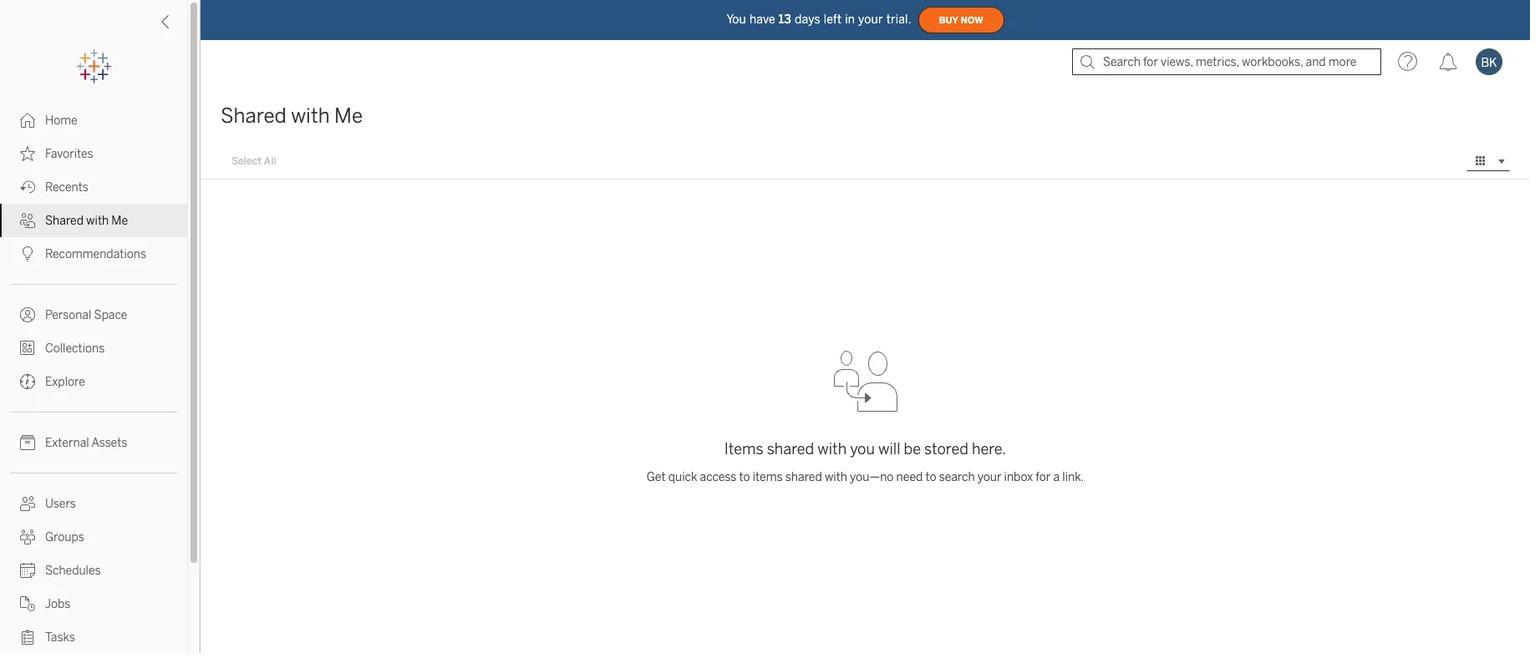 Task type: vqa. For each thing, say whether or not it's contained in the screenshot.
"RECENTS"
yes



Task type: locate. For each thing, give the bounding box(es) containing it.
collections
[[45, 342, 105, 356]]

1 vertical spatial shared with me
[[45, 214, 128, 228]]

1 horizontal spatial shared
[[221, 104, 287, 128]]

me
[[334, 104, 363, 128], [111, 214, 128, 228]]

navigation panel element
[[0, 50, 187, 654]]

1 vertical spatial me
[[111, 214, 128, 228]]

shared right items
[[786, 470, 822, 484]]

jobs
[[45, 598, 70, 612]]

with
[[291, 104, 330, 128], [86, 214, 109, 228], [818, 440, 847, 459], [825, 470, 848, 484]]

tasks
[[45, 631, 75, 645]]

Search for views, metrics, workbooks, and more text field
[[1073, 48, 1382, 75]]

inbox
[[1005, 470, 1033, 484]]

0 horizontal spatial shared with me
[[45, 214, 128, 228]]

1 horizontal spatial to
[[926, 470, 937, 484]]

0 vertical spatial your
[[859, 12, 883, 26]]

in
[[845, 12, 855, 26]]

shared with me up all
[[221, 104, 363, 128]]

home
[[45, 114, 78, 128]]

recommendations
[[45, 247, 146, 262]]

now
[[961, 15, 984, 25]]

1 horizontal spatial me
[[334, 104, 363, 128]]

1 horizontal spatial your
[[978, 470, 1002, 484]]

1 vertical spatial shared
[[45, 214, 84, 228]]

shared with me inside main navigation. press the up and down arrow keys to access links. element
[[45, 214, 128, 228]]

1 horizontal spatial shared with me
[[221, 104, 363, 128]]

0 horizontal spatial me
[[111, 214, 128, 228]]

trial.
[[887, 12, 912, 26]]

shared with me up recommendations link
[[45, 214, 128, 228]]

grid view image
[[1474, 154, 1489, 169]]

shared up items
[[767, 440, 814, 459]]

to left items
[[739, 470, 750, 484]]

a
[[1054, 470, 1060, 484]]

0 vertical spatial shared
[[221, 104, 287, 128]]

have
[[750, 12, 776, 26]]

to
[[739, 470, 750, 484], [926, 470, 937, 484]]

0 horizontal spatial shared
[[45, 214, 84, 228]]

groups
[[45, 531, 84, 545]]

1 vertical spatial your
[[978, 470, 1002, 484]]

your right in
[[859, 12, 883, 26]]

shared
[[767, 440, 814, 459], [786, 470, 822, 484]]

home link
[[0, 104, 187, 137]]

your
[[859, 12, 883, 26], [978, 470, 1002, 484]]

personal
[[45, 308, 91, 323]]

shared
[[221, 104, 287, 128], [45, 214, 84, 228]]

0 vertical spatial me
[[334, 104, 363, 128]]

your down here.
[[978, 470, 1002, 484]]

shared up select all
[[221, 104, 287, 128]]

favorites link
[[0, 137, 187, 171]]

you have 13 days left in your trial.
[[727, 12, 912, 26]]

shared inside main navigation. press the up and down arrow keys to access links. element
[[45, 214, 84, 228]]

you
[[850, 440, 875, 459]]

0 vertical spatial shared with me
[[221, 104, 363, 128]]

1 to from the left
[[739, 470, 750, 484]]

1 vertical spatial shared
[[786, 470, 822, 484]]

explore
[[45, 375, 85, 390]]

shared down recents
[[45, 214, 84, 228]]

select
[[232, 156, 262, 167]]

stored
[[925, 440, 969, 459]]

schedules
[[45, 564, 101, 579]]

13
[[779, 12, 792, 26]]

shared with me
[[221, 104, 363, 128], [45, 214, 128, 228]]

personal space
[[45, 308, 127, 323]]

to right need
[[926, 470, 937, 484]]

0 horizontal spatial to
[[739, 470, 750, 484]]

schedules link
[[0, 554, 187, 588]]



Task type: describe. For each thing, give the bounding box(es) containing it.
tasks link
[[0, 621, 187, 654]]

2 to from the left
[[926, 470, 937, 484]]

collections link
[[0, 332, 187, 365]]

buy now
[[939, 15, 984, 25]]

all
[[264, 156, 276, 167]]

select all
[[232, 156, 276, 167]]

users link
[[0, 487, 187, 521]]

buy
[[939, 15, 959, 25]]

quick
[[669, 470, 698, 484]]

items
[[753, 470, 783, 484]]

recents
[[45, 181, 88, 195]]

items shared with you will be stored here.
[[725, 440, 1007, 459]]

get quick access to items shared with you—no need to search your inbox for a link.
[[647, 470, 1085, 484]]

external
[[45, 436, 89, 451]]

me inside main navigation. press the up and down arrow keys to access links. element
[[111, 214, 128, 228]]

select all button
[[221, 151, 287, 171]]

main navigation. press the up and down arrow keys to access links. element
[[0, 104, 187, 654]]

days
[[795, 12, 821, 26]]

0 vertical spatial shared
[[767, 440, 814, 459]]

explore link
[[0, 365, 187, 399]]

for
[[1036, 470, 1051, 484]]

you
[[727, 12, 746, 26]]

will
[[879, 440, 901, 459]]

jobs link
[[0, 588, 187, 621]]

link.
[[1063, 470, 1085, 484]]

need
[[897, 470, 923, 484]]

recents link
[[0, 171, 187, 204]]

users
[[45, 497, 76, 512]]

left
[[824, 12, 842, 26]]

with inside main navigation. press the up and down arrow keys to access links. element
[[86, 214, 109, 228]]

personal space link
[[0, 298, 187, 332]]

recommendations link
[[0, 237, 187, 271]]

favorites
[[45, 147, 93, 161]]

0 horizontal spatial your
[[859, 12, 883, 26]]

search
[[939, 470, 975, 484]]

get
[[647, 470, 666, 484]]

space
[[94, 308, 127, 323]]

assets
[[91, 436, 127, 451]]

external assets
[[45, 436, 127, 451]]

you—no
[[850, 470, 894, 484]]

items
[[725, 440, 764, 459]]

external assets link
[[0, 426, 187, 460]]

shared with me link
[[0, 204, 187, 237]]

be
[[904, 440, 921, 459]]

here.
[[972, 440, 1007, 459]]

buy now button
[[918, 7, 1005, 33]]

groups link
[[0, 521, 187, 554]]

access
[[700, 470, 737, 484]]



